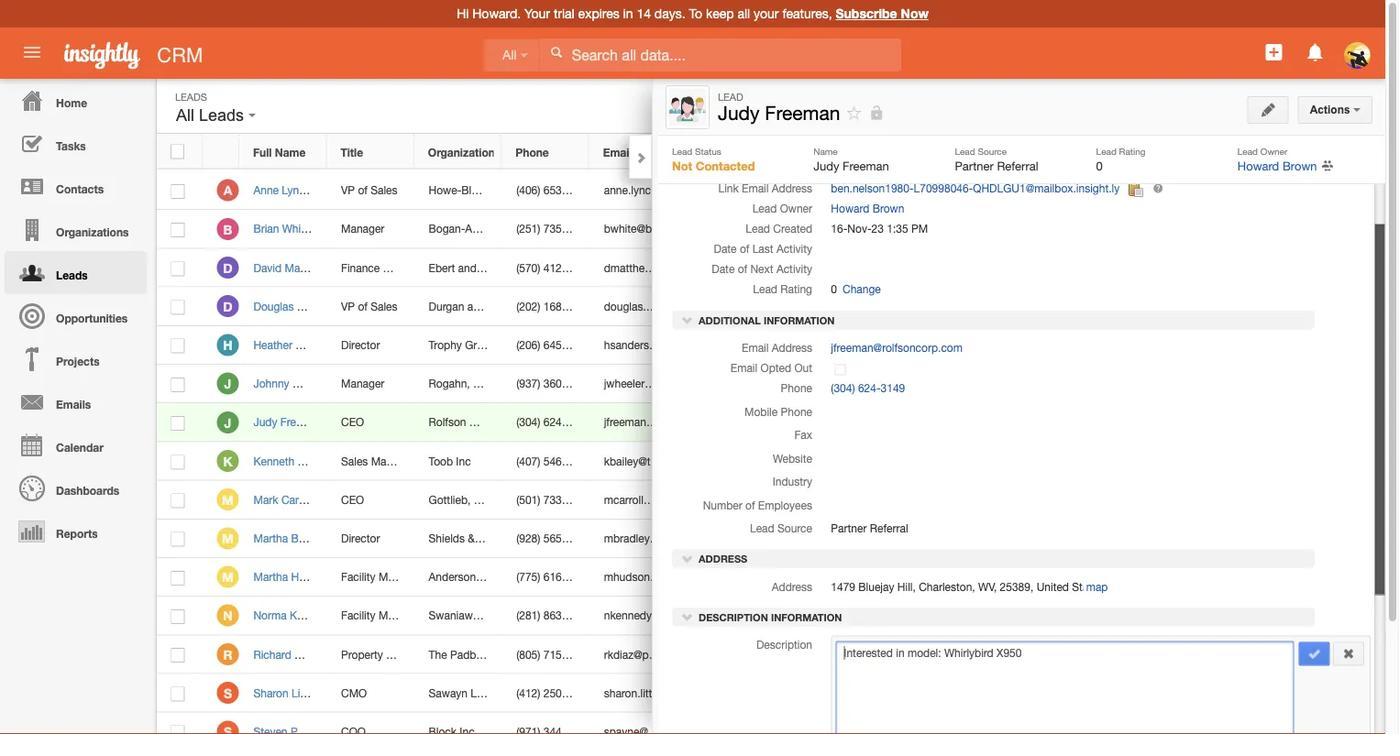 Task type: describe. For each thing, give the bounding box(es) containing it.
actions button
[[1299, 96, 1373, 124]]

vp of sales for d
[[341, 300, 398, 313]]

hsanders@trophygroup.com cell
[[590, 326, 743, 365]]

- for hsanders@trophygroup.com
[[725, 339, 729, 352]]

website
[[773, 453, 813, 465]]

jwheeler@rgf.com open - notcontacted
[[604, 377, 802, 390]]

opportunities
[[56, 312, 128, 325]]

kenneth
[[254, 455, 295, 468]]

open - notcontacted cell for jwheeler@rgf.com
[[678, 365, 802, 404]]

email down the user responsible
[[742, 183, 769, 196]]

manager inside r row
[[386, 648, 430, 661]]

(251) 735-5824 cell
[[502, 210, 591, 249]]

kenneth bailey link
[[254, 455, 337, 468]]

of left last
[[740, 243, 750, 256]]

(805) 715-0369 cell
[[502, 636, 591, 675]]

23 for mhudson@andersoninc.com
[[820, 571, 832, 584]]

chevron down image for 1479 bluejay hill, charleston, wv, 25389, united states
[[682, 553, 694, 566]]

(406) 653-3860 cell
[[502, 172, 591, 210]]

farrell
[[539, 377, 569, 390]]

(570)
[[517, 261, 541, 274]]

and inside cell
[[517, 377, 536, 390]]

lead status
[[691, 146, 753, 159]]

lead inside lead source partner referral
[[955, 146, 976, 156]]

heather
[[254, 339, 293, 352]]

0 vertical spatial phone
[[516, 146, 549, 159]]

Search all data.... text field
[[540, 38, 902, 71]]

sales for a
[[371, 184, 398, 197]]

brian white link
[[254, 223, 320, 235]]

d link for douglas baker
[[217, 296, 239, 318]]

gottlieb, schultz and d'amore
[[429, 494, 578, 506]]

(412) 250-9270
[[517, 687, 591, 700]]

d link for david matthews
[[217, 257, 239, 279]]

16-nov-23 1:35 pm cell for mcarroll@gsd.com
[[765, 481, 926, 520]]

brown inside m row
[[982, 571, 1013, 584]]

anne lynch link
[[254, 184, 320, 197]]

vp for a
[[341, 184, 355, 197]]

martha hudson link
[[254, 571, 339, 584]]

9 follow image from the top
[[1028, 725, 1045, 735]]

mbradley@shieldsgigot.com
[[604, 532, 743, 545]]

h row
[[157, 326, 1105, 365]]

disqualified for a
[[746, 184, 804, 197]]

pm for anne.lynch@howeblanda.com
[[860, 184, 877, 197]]

pm for nkennedy@swaniawskillc.com
[[860, 610, 877, 623]]

a row
[[157, 172, 1105, 210]]

2 activity from the top
[[777, 263, 813, 276]]

freeman up responsible
[[765, 102, 841, 124]]

1 vertical spatial date
[[712, 263, 735, 276]]

company
[[495, 648, 543, 661]]

7995
[[566, 339, 591, 352]]

martha bradley
[[254, 532, 329, 545]]

bin
[[1186, 144, 1204, 156]]

dmatthews@ebertandsons.com cell
[[590, 249, 760, 288]]

1:35 for rkdiaz@padbergh.com
[[835, 648, 857, 661]]

d for douglas baker
[[223, 299, 233, 314]]

name for name judy freeman
[[814, 146, 838, 156]]

r row
[[157, 636, 1105, 675]]

follow image for dmatthews@ebertandsons.com
[[1028, 260, 1045, 277]]

right click to copy email address image
[[1129, 183, 1144, 198]]

dmatthews@ebertandsons.com
[[604, 261, 760, 274]]

pm for rkdiaz@padbergh.com
[[860, 648, 877, 661]]

manager inside j row
[[341, 377, 385, 390]]

closed - disqualified cell for k
[[678, 442, 804, 481]]

johnny wheeler link
[[254, 377, 342, 390]]

facility manager cell for m
[[327, 559, 422, 597]]

s row
[[157, 675, 1105, 713]]

0 vertical spatial date
[[714, 243, 737, 256]]

- for kbailey@toobinc.com
[[739, 455, 743, 468]]

organizations
[[56, 226, 129, 239]]

email left chevron right image
[[603, 146, 632, 159]]

0 inside lead rating 0
[[1097, 159, 1103, 173]]

2433
[[566, 610, 591, 623]]

- for dmatthews@ebertandsons.com
[[725, 261, 729, 274]]

subscribe now link
[[836, 6, 929, 21]]

23 for jfreeman@rolfsoncorp.com
[[820, 416, 832, 429]]

follow image for anne.lynch@howeblanda.com
[[1028, 183, 1045, 200]]

howard inside h row
[[940, 339, 979, 352]]

llc inside n row
[[490, 610, 510, 623]]

director inside h row
[[341, 339, 380, 352]]

information for description information
[[771, 612, 843, 624]]

lead inside lead rating 0
[[1097, 146, 1117, 156]]

nov- for anne.lynch@howeblanda.com
[[796, 184, 820, 197]]

emails
[[56, 398, 91, 411]]

full name
[[253, 146, 306, 159]]

martha hudson
[[254, 571, 330, 584]]

kbailey@toobinc.com cell
[[590, 442, 709, 481]]

Search this list... text field
[[771, 92, 977, 119]]

(206)
[[517, 339, 541, 352]]

follow image for jwheeler@rgf.com
[[1028, 376, 1045, 394]]

1 d row from the top
[[157, 249, 1105, 288]]

inc inside cell
[[456, 455, 471, 468]]

0 horizontal spatial lead owner
[[753, 203, 813, 216]]

freeman up the record permissions icon
[[858, 82, 901, 95]]

sharon little link
[[254, 687, 325, 700]]

martha for martha bradley
[[254, 532, 288, 545]]

new lead
[[1258, 99, 1309, 111]]

(206) 645-7995 cell
[[502, 326, 591, 365]]

mhudson@andersoninc.com
[[604, 571, 744, 584]]

judy freeman inside j row
[[254, 416, 324, 429]]

facility inside m row
[[341, 571, 376, 584]]

16- for jwheeler@rgf.com
[[780, 377, 796, 390]]

bailey
[[298, 455, 327, 468]]

full
[[253, 146, 272, 159]]

1:35 for anne.lynch@howeblanda.com
[[835, 184, 857, 197]]

all leads
[[176, 106, 249, 125]]

dashboards
[[56, 484, 119, 497]]

finance director cell
[[327, 249, 422, 288]]

2 horizontal spatial lead owner
[[1238, 146, 1288, 156]]

sales manager cell
[[327, 442, 415, 481]]

of inside 'd' row
[[358, 300, 368, 313]]

vp of sales cell for a
[[327, 172, 415, 210]]

16- for jfreeman@rolfsoncorp.com
[[780, 416, 796, 429]]

2 vertical spatial phone
[[781, 406, 813, 419]]

keep
[[706, 6, 734, 21]]

1 activity from the top
[[777, 243, 813, 256]]

kennedy
[[290, 610, 333, 623]]

360-
[[544, 377, 566, 390]]

0 vertical spatial lead created
[[778, 146, 849, 159]]

notifications image
[[1305, 41, 1327, 63]]

s
[[224, 686, 232, 701]]

change link for open - notcontacted
[[965, 140, 1009, 158]]

1 vertical spatial judy freeman
[[718, 102, 841, 124]]

howard brown link for d
[[940, 300, 1013, 313]]

manager inside cell
[[371, 455, 415, 468]]

llc inside a row
[[499, 184, 519, 197]]

8462
[[566, 377, 591, 390]]

martha for martha hudson
[[254, 571, 288, 584]]

address up not
[[635, 146, 679, 159]]

howard brown inside r row
[[940, 648, 1013, 661]]

last
[[753, 243, 774, 256]]

16-nov-23 1:35 pm cell for jwheeler@rgf.com
[[765, 365, 926, 404]]

open - notcontacted up additional
[[692, 300, 802, 313]]

mcarroll@gsd.com cell
[[590, 481, 696, 520]]

1 vertical spatial organization
[[428, 146, 495, 159]]

16-nov-23 1:35 pm cell for kbailey@toobinc.com
[[765, 442, 926, 481]]

address down responsible
[[772, 183, 813, 196]]

douglas
[[254, 300, 294, 313]]

all link
[[484, 39, 540, 72]]

director inside 'd' row
[[383, 261, 422, 274]]

14
[[637, 6, 651, 21]]

united
[[1037, 581, 1070, 594]]

k row
[[157, 442, 1105, 481]]

nov- for dmatthews@ebertandsons.com
[[796, 261, 820, 274]]

referral inside lead source partner referral
[[997, 159, 1039, 173]]

mobile phone
[[745, 406, 813, 419]]

735-
[[544, 223, 566, 235]]

all
[[738, 6, 750, 21]]

email up email opted out at the right of page
[[742, 342, 769, 355]]

closed - disqualified for a
[[692, 184, 804, 197]]

0 horizontal spatial name
[[275, 146, 306, 159]]

16-nov-23 1:35 pm cell for dmatthews@ebertandsons.com
[[765, 249, 926, 288]]

rkdiaz@padbergh.com
[[604, 648, 714, 661]]

lead inside lead status not contacted
[[672, 146, 693, 156]]

1 vertical spatial lead created
[[746, 223, 813, 236]]

ebert
[[429, 261, 455, 274]]

mcarroll@gsd.com
[[604, 494, 696, 506]]

closed - disqualified for k
[[692, 455, 804, 468]]

l70998046-
[[914, 183, 974, 196]]

b row
[[157, 210, 1105, 249]]

durgan
[[429, 300, 464, 313]]

pm for mcarroll@gsd.com
[[860, 494, 877, 506]]

ceo cell for j
[[327, 404, 415, 442]]

open - notcontacted cell for mhudson@andersoninc.com
[[678, 559, 802, 597]]

hill,
[[898, 581, 916, 594]]

address up out
[[772, 342, 813, 355]]

16-nov-23 1:35 pm for kbailey@toobinc.com
[[780, 455, 877, 468]]

0 vertical spatial sons
[[480, 261, 505, 274]]

168-
[[544, 300, 566, 313]]

16- for rkdiaz@padbergh.com
[[780, 648, 796, 661]]

16-nov-23 1:35 pm cell for hsanders@trophygroup.com
[[765, 326, 926, 365]]

open - notcontacted for mhudson@andersoninc.com
[[692, 571, 802, 584]]

open for (928) 565468
[[692, 532, 722, 545]]

ben.nelson1980-l70998046-qhdlgu1@mailbox.insight.ly
[[831, 183, 1120, 196]]

name judy freeman
[[814, 146, 890, 173]]

0 horizontal spatial owner
[[780, 203, 813, 216]]

Description text field
[[836, 642, 1295, 735]]

your
[[525, 6, 550, 21]]

toob inc
[[429, 455, 471, 468]]

3149 for (304) 624-3149 link on the bottom of the page
[[881, 382, 906, 395]]

of left next at right
[[738, 263, 748, 276]]

jwheeler@rgf.com cell
[[590, 365, 691, 404]]

director inside cell
[[341, 532, 380, 545]]

0369
[[566, 648, 591, 661]]

contacts link
[[5, 165, 147, 208]]

address up description information
[[772, 581, 813, 594]]

1:35 for dmatthews@ebertandsons.com
[[835, 261, 857, 274]]

notcontacted down email opted out at the right of page
[[732, 377, 802, 390]]

howe-
[[429, 184, 462, 197]]

nkennedy@swaniawskillc.com
[[604, 610, 753, 623]]

n
[[223, 609, 233, 624]]

sharon little
[[254, 687, 316, 700]]

open - notcontacted cell for mcarroll@gsd.com
[[678, 481, 802, 520]]

wheeler
[[293, 377, 333, 390]]

judy up 'lead status'
[[718, 102, 760, 124]]

(570) 412-6279 cell
[[502, 249, 591, 288]]

16- for mhudson@andersoninc.com
[[780, 571, 796, 584]]

trophy group cell
[[415, 326, 502, 365]]

0 horizontal spatial 0
[[831, 284, 838, 296]]

notcontacted up "l70998046-" in the right top of the page
[[882, 142, 956, 155]]

vp for d
[[341, 300, 355, 313]]

notcontacted for (304) 624-3149
[[732, 416, 802, 429]]

the padberg company cell
[[415, 636, 543, 675]]

row containing full name
[[157, 135, 1104, 169]]

open up mbradley@shieldsgigot.com on the bottom of page
[[692, 494, 722, 506]]

(202)
[[517, 300, 541, 313]]

(937) 360-8462
[[517, 377, 591, 390]]

0 vertical spatial rolfson
[[831, 122, 869, 135]]

brown inside r row
[[982, 648, 1013, 661]]

howard inside a row
[[940, 184, 979, 197]]

facility manager cell for n
[[327, 597, 422, 636]]

0 vertical spatial corporation
[[872, 122, 931, 135]]

trophy group
[[429, 339, 496, 352]]

(501)
[[517, 494, 541, 506]]

email left opted
[[731, 362, 758, 375]]

(928) 565468 cell
[[502, 520, 590, 559]]

jfreeman@rolfsoncorp.com for "jfreeman@rolfsoncorp.com" cell
[[604, 416, 736, 429]]

inc.
[[493, 223, 511, 235]]

judy freeman link
[[254, 416, 333, 429]]

judy up name judy freeman
[[831, 82, 855, 95]]

bwhite@boganinc.com
[[604, 223, 716, 235]]

show sidebar image
[[1203, 99, 1215, 112]]

0 vertical spatial rolfson corporation
[[831, 122, 931, 135]]

- for mbradley@shieldsgigot.com
[[725, 532, 729, 545]]

swaniawski llc cell
[[415, 597, 510, 636]]

pm for jfreeman@rolfsoncorp.com
[[860, 416, 877, 429]]

closed - disqualified cell for r
[[678, 636, 804, 675]]

of right number
[[746, 499, 755, 512]]

mcarroll@gsd.com open - notcontacted
[[604, 494, 802, 506]]

and right the ebert
[[458, 261, 477, 274]]

and right durgan
[[468, 300, 486, 313]]

not
[[672, 159, 693, 173]]

open - notcontacted for jfreeman@rolfsoncorp.com
[[692, 416, 802, 429]]

16- for kbailey@toobinc.com
[[780, 455, 796, 468]]

notcontacted down industry
[[732, 494, 802, 506]]

(304) for (304) 624-3149 cell
[[517, 416, 541, 429]]

16-nov-23 1:35 pm cell for rkdiaz@padbergh.com
[[765, 636, 926, 675]]

2 d row from the top
[[157, 288, 1105, 326]]

llc inside cell
[[471, 687, 491, 700]]

1:35 for mbradley@shieldsgigot.com
[[835, 532, 857, 545]]

additional information
[[696, 315, 835, 327]]

closed - disqualified cell for a
[[678, 172, 804, 210]]

open down the record permissions icon
[[841, 142, 872, 155]]

freeman inside j row
[[280, 416, 324, 429]]

2 m row from the top
[[157, 520, 1105, 559]]

1 vertical spatial inc
[[479, 571, 494, 584]]

rolfson corporation inside cell
[[429, 416, 528, 429]]

sales manager
[[341, 455, 415, 468]]

0 vertical spatial title
[[792, 102, 813, 115]]

1:35 for nkennedy@swaniawskillc.com
[[835, 610, 857, 623]]

bogan-auer, inc. (251) 735-5824
[[429, 223, 591, 235]]

source for lead source
[[778, 523, 813, 536]]

next
[[751, 263, 774, 276]]

and inside cell
[[514, 494, 532, 506]]

schultz
[[474, 494, 510, 506]]

1 vertical spatial phone
[[781, 382, 813, 395]]

645-
[[544, 339, 566, 352]]

7387
[[566, 571, 591, 584]]

pm for mbradley@shieldsgigot.com
[[860, 532, 877, 545]]

manager inside n row
[[379, 610, 422, 623]]

23 for dmatthews@ebertandsons.com
[[820, 261, 832, 274]]

s link
[[217, 683, 239, 705]]

anderson inc cell
[[415, 559, 502, 597]]

0 vertical spatial organization
[[751, 122, 813, 135]]

(407) 546-6906 cell
[[502, 442, 591, 481]]

open down the hsanders@trophygroup.com
[[692, 377, 722, 390]]

1 horizontal spatial owner
[[968, 146, 1003, 159]]

charleston,
[[919, 581, 976, 594]]

hudson
[[291, 571, 330, 584]]

blanda
[[462, 184, 496, 197]]

expires
[[578, 6, 620, 21]]

(775) 616-7387 cell
[[502, 559, 591, 597]]

manager inside cell
[[341, 223, 385, 235]]

manager inside m row
[[379, 571, 422, 584]]



Task type: locate. For each thing, give the bounding box(es) containing it.
description information
[[696, 612, 843, 624]]

2 closed from the top
[[692, 223, 736, 235]]

finance
[[341, 261, 380, 274]]

open - notcontacted cell up jwheeler@rgf.com open - notcontacted
[[678, 326, 802, 365]]

emails link
[[5, 381, 147, 424]]

follow image inside s row
[[1028, 686, 1045, 703]]

howard
[[1238, 159, 1280, 173], [831, 163, 870, 175], [940, 184, 979, 197], [831, 203, 870, 216], [940, 300, 979, 313], [940, 339, 979, 352], [940, 571, 979, 584], [940, 648, 979, 661]]

0 vertical spatial vp of sales cell
[[327, 172, 415, 210]]

source up ben.nelson1980-l70998046-qhdlgu1@mailbox.insight.ly
[[978, 146, 1007, 156]]

recycle bin link
[[1117, 144, 1213, 159]]

0 vertical spatial (304) 624-3149
[[831, 382, 906, 395]]

- inside h row
[[725, 339, 729, 352]]

qhdlgu1@mailbox.insight.ly
[[974, 183, 1120, 196]]

1 vertical spatial vp of sales cell
[[327, 288, 415, 326]]

closed - disqualified for b
[[692, 223, 804, 235]]

partner up the 1479
[[831, 523, 867, 536]]

created up last
[[774, 223, 813, 236]]

and right 'schultz'
[[514, 494, 532, 506]]

4 16-nov-23 1:35 pm cell from the top
[[765, 288, 926, 326]]

corporation inside cell
[[469, 416, 528, 429]]

referral up bluejay
[[870, 523, 909, 536]]

closed for a
[[692, 184, 736, 197]]

23 inside b row
[[820, 223, 832, 235]]

group
[[465, 339, 496, 352]]

mbradley@shieldsgigot.com cell
[[590, 520, 743, 559]]

3 m row from the top
[[157, 559, 1105, 597]]

calendar link
[[5, 424, 147, 467]]

16-nov-23 1:35 pm for mhudson@andersoninc.com
[[780, 571, 877, 584]]

sales inside a row
[[371, 184, 398, 197]]

1 open - notcontacted cell from the top
[[678, 249, 802, 288]]

1 vertical spatial 3149
[[566, 416, 591, 429]]

smartmerge leads
[[1117, 193, 1211, 205]]

1 horizontal spatial name
[[784, 82, 813, 95]]

facility manager cell up norma kennedy facility manager swaniawski llc (281) 863-2433 in the left bottom of the page
[[327, 559, 422, 597]]

email address
[[603, 146, 679, 159], [742, 342, 813, 355]]

open for (202) 168-3484
[[692, 300, 722, 313]]

pm inside r row
[[860, 648, 877, 661]]

0 horizontal spatial title
[[341, 146, 363, 159]]

1 vertical spatial manager cell
[[327, 365, 415, 404]]

title inside row
[[341, 146, 363, 159]]

9 16-nov-23 1:35 pm cell from the top
[[765, 481, 926, 520]]

leads inside button
[[199, 106, 244, 125]]

notcontacted up email opted out at the right of page
[[732, 339, 802, 352]]

1 j row from the top
[[157, 365, 1105, 404]]

vp of sales down finance director cell
[[341, 300, 398, 313]]

0 vertical spatial 624-
[[859, 382, 881, 395]]

tasks link
[[5, 122, 147, 165]]

1 vertical spatial j
[[224, 415, 231, 430]]

m link for mark carroll
[[217, 489, 239, 511]]

hsanders@trophygroup.com
[[604, 339, 743, 352]]

412-
[[544, 261, 566, 274]]

16-nov-23 1:35 pm inside k row
[[780, 455, 877, 468]]

j down h
[[224, 377, 231, 392]]

2 m from the top
[[222, 531, 234, 547]]

nov- for kbailey@toobinc.com
[[796, 455, 820, 468]]

row group containing a
[[157, 172, 1105, 735]]

8 16-nov-23 1:35 pm cell from the top
[[765, 442, 926, 481]]

0 vertical spatial ceo cell
[[327, 404, 415, 442]]

all leads button
[[172, 102, 261, 129]]

(407) 546-6906
[[517, 455, 591, 468]]

1 chevron down image from the top
[[682, 314, 694, 327]]

facility manager anderson inc
[[341, 571, 494, 584]]

1 horizontal spatial organization
[[751, 122, 813, 135]]

open down additional
[[692, 339, 722, 352]]

closed - disqualified down description information
[[692, 648, 804, 661]]

follow image inside n row
[[1028, 608, 1045, 626]]

9270
[[566, 687, 591, 700]]

vp of sales inside a row
[[341, 184, 398, 197]]

source down 'employees'
[[778, 523, 813, 536]]

1 horizontal spatial lead owner
[[939, 146, 1003, 159]]

status inside lead status not contacted
[[695, 146, 722, 156]]

- for jfreeman@rolfsoncorp.com
[[725, 416, 729, 429]]

closed - disqualified inside r row
[[692, 648, 804, 661]]

all for all leads
[[176, 106, 194, 125]]

closed inside b row
[[692, 223, 736, 235]]

6 open - notcontacted cell from the top
[[678, 481, 802, 520]]

2 horizontal spatial name
[[814, 146, 838, 156]]

sanders
[[296, 339, 336, 352]]

1 facility from the top
[[341, 571, 376, 584]]

features,
[[783, 6, 833, 21]]

director right bradley
[[341, 532, 380, 545]]

2 director cell from the top
[[327, 520, 415, 559]]

0 vertical spatial facility
[[341, 571, 376, 584]]

0 vertical spatial ceo
[[831, 102, 854, 115]]

1 vertical spatial activity
[[777, 263, 813, 276]]

16-nov-23 1:35 pm
[[780, 184, 877, 197], [780, 223, 877, 235], [831, 223, 928, 236], [780, 261, 877, 274], [780, 300, 877, 313], [780, 339, 877, 352], [780, 377, 877, 390], [780, 416, 877, 429], [780, 455, 877, 468], [780, 494, 877, 506], [780, 532, 877, 545], [780, 571, 877, 584], [780, 610, 877, 623], [780, 648, 877, 661], [780, 687, 877, 700]]

1 vertical spatial (304) 624-3149
[[517, 416, 591, 429]]

2 horizontal spatial owner
[[1261, 146, 1288, 156]]

3 m from the top
[[222, 570, 234, 585]]

director cell for m
[[327, 520, 415, 559]]

0 horizontal spatial partner
[[831, 523, 867, 536]]

open for (206) 645-7995
[[692, 339, 722, 352]]

change link
[[965, 140, 1009, 158], [838, 281, 881, 299]]

1 vertical spatial email address
[[742, 342, 813, 355]]

1 horizontal spatial referral
[[997, 159, 1039, 173]]

ebert and sons cell
[[415, 249, 505, 288]]

follow image for mhudson@andersoninc.com
[[1028, 570, 1045, 587]]

lead created up last
[[746, 223, 813, 236]]

durgan and sons (202) 168-3484
[[429, 300, 591, 313]]

notcontacted inside h row
[[732, 339, 802, 352]]

0 vertical spatial partner
[[955, 159, 994, 173]]

2 16-nov-23 1:35 pm cell from the top
[[765, 210, 926, 249]]

leads right smartmerge
[[1181, 193, 1211, 205]]

0 vertical spatial m link
[[217, 489, 239, 511]]

0 horizontal spatial 3149
[[566, 416, 591, 429]]

None checkbox
[[171, 144, 184, 159], [171, 184, 185, 199], [171, 262, 185, 276], [171, 378, 185, 392], [171, 455, 185, 470], [171, 494, 185, 509], [171, 533, 185, 547], [171, 687, 185, 702], [171, 726, 185, 735], [171, 144, 184, 159], [171, 184, 185, 199], [171, 262, 185, 276], [171, 378, 185, 392], [171, 455, 185, 470], [171, 494, 185, 509], [171, 533, 185, 547], [171, 687, 185, 702], [171, 726, 185, 735]]

1 follow image from the top
[[1028, 183, 1045, 200]]

all
[[503, 48, 517, 62], [176, 106, 194, 125]]

- for rkdiaz@padbergh.com
[[739, 648, 743, 661]]

little
[[292, 687, 316, 700]]

record permissions image
[[869, 102, 885, 124]]

rating for lead rating 0
[[1120, 146, 1146, 156]]

1 vertical spatial change
[[843, 284, 881, 296]]

715-
[[544, 648, 566, 661]]

(805)
[[517, 648, 541, 661]]

8 follow image from the top
[[1028, 686, 1045, 703]]

0 vertical spatial referral
[[997, 159, 1039, 173]]

manager down norma kennedy facility manager swaniawski llc (281) 863-2433 in the left bottom of the page
[[386, 648, 430, 661]]

additional
[[699, 315, 761, 327]]

0 vertical spatial chevron down image
[[682, 314, 694, 327]]

23 for hsanders@trophygroup.com
[[820, 339, 832, 352]]

change record owner image
[[1322, 158, 1334, 174]]

1:35 inside s row
[[835, 687, 857, 700]]

kenneth bailey
[[254, 455, 327, 468]]

6 16-nov-23 1:35 pm cell from the top
[[765, 365, 926, 404]]

address up mhudson@andersoninc.com
[[696, 554, 748, 566]]

1 j from the top
[[224, 377, 231, 392]]

inc right anderson
[[479, 571, 494, 584]]

open - notcontacted for nkennedy@swaniawskillc.com
[[692, 610, 802, 623]]

of inside a row
[[358, 184, 368, 197]]

16-nov-23 1:35 pm inside b row
[[780, 223, 877, 235]]

4 closed - disqualified from the top
[[692, 648, 804, 661]]

(202) 168-3484 cell
[[502, 288, 591, 326]]

2 follow image from the top
[[1028, 221, 1045, 239]]

3 16-nov-23 1:35 pm cell from the top
[[765, 249, 926, 288]]

follow image for rkdiaz@padbergh.com
[[1028, 647, 1045, 665]]

3 closed - disqualified cell from the top
[[678, 442, 804, 481]]

anne
[[254, 184, 279, 197]]

owner up ben.nelson1980-l70998046-qhdlgu1@mailbox.insight.ly
[[968, 146, 1003, 159]]

1 vertical spatial 624-
[[544, 416, 566, 429]]

follow image
[[1028, 183, 1045, 200], [1028, 221, 1045, 239], [1028, 337, 1045, 355], [1028, 415, 1045, 432], [1028, 492, 1045, 510], [1028, 531, 1045, 548], [1028, 570, 1045, 587], [1028, 686, 1045, 703], [1028, 725, 1045, 735]]

1 director cell from the top
[[327, 326, 415, 365]]

1738
[[566, 494, 591, 506]]

1:35 for bwhite@boganinc.com
[[835, 223, 857, 235]]

map
[[1087, 581, 1109, 594]]

0 vertical spatial change
[[971, 142, 1009, 155]]

1:35 for kbailey@toobinc.com
[[835, 455, 857, 468]]

bwhite@boganinc.com cell
[[590, 210, 716, 249]]

2 m link from the top
[[217, 528, 239, 550]]

opportunities link
[[5, 294, 147, 338]]

2 vertical spatial llc
[[471, 687, 491, 700]]

16- for nkennedy@swaniawskillc.com
[[780, 610, 796, 623]]

0 horizontal spatial change
[[843, 284, 881, 296]]

notcontacted down number of employees
[[732, 532, 802, 545]]

disqualified inside r row
[[746, 648, 804, 661]]

0 vertical spatial 0
[[1097, 159, 1103, 173]]

anne.lynch@howeblanda.com
[[604, 184, 751, 197]]

23 for kbailey@toobinc.com
[[820, 455, 832, 468]]

1 vertical spatial jfreeman@rolfsoncorp.com
[[604, 416, 736, 429]]

- inside k row
[[739, 455, 743, 468]]

notcontacted up description information
[[732, 571, 802, 584]]

4 disqualified from the top
[[746, 648, 804, 661]]

3 chevron down image from the top
[[682, 611, 694, 624]]

judy freeman up kenneth bailey
[[254, 416, 324, 429]]

all down "crm"
[[176, 106, 194, 125]]

leads down "crm"
[[199, 106, 244, 125]]

navigation
[[0, 79, 147, 553]]

row
[[157, 135, 1104, 169], [157, 713, 1105, 735]]

1 m row from the top
[[157, 481, 1105, 520]]

cell
[[926, 210, 1014, 249], [1060, 210, 1105, 249], [926, 249, 1014, 288], [1060, 249, 1105, 288], [590, 288, 678, 326], [1060, 326, 1105, 365], [926, 365, 1014, 404], [1060, 365, 1105, 404], [157, 404, 203, 442], [926, 404, 1014, 442], [1060, 404, 1105, 442], [926, 442, 1014, 481], [1060, 442, 1105, 481], [926, 481, 1014, 520], [1060, 481, 1105, 520], [926, 520, 1014, 559], [926, 597, 1014, 636], [678, 675, 765, 713], [926, 675, 1014, 713], [1060, 675, 1105, 713], [239, 713, 327, 735], [327, 713, 415, 735], [415, 713, 502, 735], [502, 713, 590, 735], [590, 713, 678, 735], [678, 713, 765, 735], [765, 713, 926, 735], [926, 713, 1014, 735]]

brian white
[[254, 223, 310, 235]]

kbailey@toobinc.com
[[604, 455, 709, 468]]

m left "martha bradley"
[[222, 531, 234, 547]]

pm inside a row
[[860, 184, 877, 197]]

6 follow image from the top
[[1028, 531, 1045, 548]]

director cell up the facility manager anderson inc
[[327, 520, 415, 559]]

1 horizontal spatial 3149
[[881, 382, 906, 395]]

follow image inside r row
[[1028, 647, 1045, 665]]

information down lead rating
[[764, 315, 835, 327]]

open - notcontacted for mbradley@shieldsgigot.com
[[692, 532, 802, 545]]

(304) 624-3149 cell
[[502, 404, 591, 442]]

23 inside n row
[[820, 610, 832, 623]]

1 j link from the top
[[217, 373, 239, 395]]

0 vertical spatial d
[[223, 261, 233, 276]]

- inside b row
[[739, 223, 743, 235]]

23 inside r row
[[820, 648, 832, 661]]

0 horizontal spatial inc
[[456, 455, 471, 468]]

(805) 715-0369
[[517, 648, 591, 661]]

nov- inside k row
[[796, 455, 820, 468]]

j up the k "link"
[[224, 415, 231, 430]]

howard brown inside a row
[[940, 184, 1013, 197]]

jfreeman@rolfsoncorp.com cell
[[590, 404, 736, 442]]

partner up ben.nelson1980-l70998046-qhdlgu1@mailbox.insight.ly
[[955, 159, 994, 173]]

navigation containing home
[[0, 79, 147, 553]]

sales inside sales manager cell
[[341, 455, 368, 468]]

1 vertical spatial j link
[[217, 412, 239, 434]]

1 horizontal spatial rating
[[1120, 146, 1146, 156]]

nov- inside n row
[[796, 610, 820, 623]]

vp inside a row
[[341, 184, 355, 197]]

director cell
[[327, 326, 415, 365], [327, 520, 415, 559]]

ceo cell
[[327, 404, 415, 442], [327, 481, 415, 520]]

status up the "user"
[[720, 146, 753, 159]]

12 16-nov-23 1:35 pm cell from the top
[[765, 597, 926, 636]]

leads inside 'link'
[[56, 269, 88, 282]]

jfreeman@rolfsoncorp.com
[[831, 342, 963, 355], [604, 416, 736, 429]]

director left the ebert
[[383, 261, 422, 274]]

closed - disqualified up number of employees
[[692, 455, 804, 468]]

open - notcontacted cell down jwheeler@rgf.com open - notcontacted
[[678, 404, 802, 442]]

7 16-nov-23 1:35 pm cell from the top
[[765, 404, 926, 442]]

follow image for sharon.little@sawayn.com
[[1028, 686, 1045, 703]]

open inside n row
[[692, 610, 722, 623]]

bogan-auer, inc. cell
[[415, 210, 511, 249]]

ben.nelson1980-
[[831, 183, 914, 196]]

martha down mark
[[254, 532, 288, 545]]

2 vertical spatial director
[[341, 532, 380, 545]]

sharon.little@sawayn.com cell
[[590, 675, 732, 713]]

rkdiaz@padbergh.com cell
[[590, 636, 714, 675]]

0 horizontal spatial rolfson corporation
[[429, 416, 528, 429]]

sons left '(570)'
[[480, 261, 505, 274]]

None checkbox
[[171, 223, 185, 238], [171, 300, 185, 315], [171, 339, 185, 354], [171, 417, 185, 431], [171, 571, 185, 586], [171, 610, 185, 625], [171, 649, 185, 663], [171, 223, 185, 238], [171, 300, 185, 315], [171, 339, 185, 354], [171, 417, 185, 431], [171, 571, 185, 586], [171, 610, 185, 625], [171, 649, 185, 663]]

3 m link from the top
[[217, 566, 239, 589]]

jfreeman@rolfsoncorp.com link
[[831, 342, 963, 355]]

notcontacted for (928) 565468
[[732, 532, 802, 545]]

pm inside s row
[[860, 687, 877, 700]]

1 m from the top
[[222, 493, 234, 508]]

m for martha bradley
[[222, 531, 234, 547]]

closed inside a row
[[692, 184, 736, 197]]

j row
[[157, 365, 1105, 404], [157, 404, 1105, 442]]

pm inside n row
[[860, 610, 877, 623]]

open - notcontacted up fax
[[692, 416, 802, 429]]

howard inside m row
[[940, 571, 979, 584]]

shields
[[429, 532, 465, 545]]

j for johnny wheeler
[[224, 377, 231, 392]]

organization up responsible
[[751, 122, 813, 135]]

jfreeman@rolfsoncorp.com for jfreeman@rolfsoncorp.com link
[[831, 342, 963, 355]]

250-
[[544, 687, 566, 700]]

2 vertical spatial ceo
[[341, 494, 364, 506]]

- for bwhite@boganinc.com
[[739, 223, 743, 235]]

johnny wheeler manager
[[254, 377, 385, 390]]

facility manager cell
[[327, 559, 422, 597], [327, 597, 422, 636]]

facility up property
[[341, 610, 376, 623]]

m for martha hudson
[[222, 570, 234, 585]]

10 16-nov-23 1:35 pm cell from the top
[[765, 520, 926, 559]]

16-nov-23 1:35 pm for hsanders@trophygroup.com
[[780, 339, 877, 352]]

1479 bluejay hill, charleston, wv, 25389, united states
[[831, 581, 1104, 594]]

1 horizontal spatial change
[[971, 142, 1009, 155]]

freeman down johnny wheeler link
[[280, 416, 324, 429]]

nkennedy@swaniawskillc.com cell
[[590, 597, 753, 636]]

open - notcontacted for dmatthews@ebertandsons.com
[[692, 261, 802, 274]]

llc right blanda
[[499, 184, 519, 197]]

howard inside 'd' row
[[940, 300, 979, 313]]

owner down link email address at the right
[[780, 203, 813, 216]]

gleason
[[473, 377, 514, 390]]

1 vertical spatial d
[[223, 299, 233, 314]]

ceo
[[831, 102, 854, 115], [341, 416, 364, 429], [341, 494, 364, 506]]

1 horizontal spatial 624-
[[859, 382, 881, 395]]

(406)
[[517, 184, 541, 197]]

lead rating
[[753, 284, 813, 296]]

0 vertical spatial d link
[[217, 257, 239, 279]]

1 vertical spatial 0
[[831, 284, 838, 296]]

save image
[[1309, 649, 1322, 661]]

0 vertical spatial sales
[[371, 184, 398, 197]]

howard brown link for a
[[940, 184, 1013, 197]]

white image
[[550, 46, 563, 59]]

closed inside k row
[[692, 455, 736, 468]]

sales down david matthews finance director ebert and sons
[[371, 300, 398, 313]]

manager right wheeler
[[341, 377, 385, 390]]

0 vertical spatial director cell
[[327, 326, 415, 365]]

(304) up (407)
[[517, 416, 541, 429]]

open - notcontacted inside n row
[[692, 610, 802, 623]]

sales for d
[[371, 300, 398, 313]]

2 vertical spatial judy freeman
[[254, 416, 324, 429]]

2 vertical spatial sales
[[341, 455, 368, 468]]

(304) inside cell
[[517, 416, 541, 429]]

and left farrell
[[517, 377, 536, 390]]

2 closed - disqualified cell from the top
[[678, 210, 804, 249]]

0 horizontal spatial (304) 624-3149
[[517, 416, 591, 429]]

closed - disqualified cell
[[678, 172, 804, 210], [678, 210, 804, 249], [678, 442, 804, 481], [678, 636, 804, 675]]

16- for dmatthews@ebertandsons.com
[[780, 261, 796, 274]]

16-nov-23 1:35 pm for mcarroll@gsd.com
[[780, 494, 877, 506]]

1 vp of sales from the top
[[341, 184, 398, 197]]

1 vertical spatial director cell
[[327, 520, 415, 559]]

0 vertical spatial (304)
[[831, 382, 855, 395]]

16-nov-23 1:35 pm inside r row
[[780, 648, 877, 661]]

open - notcontacted
[[841, 142, 956, 155], [692, 261, 802, 274], [692, 300, 802, 313], [692, 339, 802, 352], [692, 416, 802, 429], [692, 532, 802, 545], [692, 571, 802, 584], [692, 610, 802, 623]]

manager cell
[[327, 210, 415, 249], [327, 365, 415, 404]]

16- for mbradley@shieldsgigot.com
[[780, 532, 796, 545]]

0 vertical spatial change link
[[965, 140, 1009, 158]]

judy right responsible
[[814, 159, 840, 173]]

anne.lynch@howeblanda.com cell
[[590, 172, 751, 210]]

1 facility manager cell from the top
[[327, 559, 422, 597]]

status for lead status not contacted
[[695, 146, 722, 156]]

open - notcontacted cell for jfreeman@rolfsoncorp.com
[[678, 404, 802, 442]]

(501) 733-1738 cell
[[502, 481, 591, 520]]

recycle bin
[[1136, 144, 1204, 156]]

open - notcontacted cell for nkennedy@swaniawskillc.com
[[678, 597, 802, 636]]

activity
[[777, 243, 813, 256], [777, 263, 813, 276]]

llc left "(281)"
[[490, 610, 510, 623]]

3149 inside cell
[[566, 416, 591, 429]]

2 vertical spatial chevron down image
[[682, 611, 694, 624]]

d row up the hsanders@trophygroup.com
[[157, 288, 1105, 326]]

2 martha from the top
[[254, 571, 288, 584]]

open - notcontacted for hsanders@trophygroup.com
[[692, 339, 802, 352]]

1 horizontal spatial email address
[[742, 342, 813, 355]]

m left mark
[[222, 493, 234, 508]]

5824
[[566, 223, 591, 235]]

0 horizontal spatial email address
[[603, 146, 679, 159]]

chevron down image
[[682, 314, 694, 327], [682, 553, 694, 566], [682, 611, 694, 624]]

0 horizontal spatial all
[[176, 106, 194, 125]]

diaz
[[295, 648, 316, 661]]

k
[[223, 454, 233, 469]]

(407)
[[517, 455, 541, 468]]

23 inside s row
[[820, 687, 832, 700]]

1:35 for sharon.little@sawayn.com
[[835, 687, 857, 700]]

(304) down jfreeman@rolfsoncorp.com link
[[831, 382, 855, 395]]

16-nov-23 1:35 pm cell for nkennedy@swaniawskillc.com
[[765, 597, 926, 636]]

624-
[[859, 382, 881, 395], [544, 416, 566, 429]]

1 d from the top
[[223, 261, 233, 276]]

corporation down search this list... text field
[[872, 122, 931, 135]]

(206) 645-7995
[[517, 339, 591, 352]]

jfreeman@rolfsoncorp.com inside "jfreeman@rolfsoncorp.com" cell
[[604, 416, 736, 429]]

2 ceo cell from the top
[[327, 481, 415, 520]]

open for (304) 624-3149
[[692, 416, 722, 429]]

mhudson@andersoninc.com cell
[[590, 559, 744, 597]]

vp of sales cell
[[327, 172, 415, 210], [327, 288, 415, 326]]

ceo for m
[[341, 494, 364, 506]]

toob inc cell
[[415, 442, 502, 481]]

corporation down rogahn, gleason and farrell
[[469, 416, 528, 429]]

1 vertical spatial change link
[[838, 281, 881, 299]]

0 vertical spatial jfreeman@rolfsoncorp.com
[[831, 342, 963, 355]]

1 horizontal spatial change link
[[965, 140, 1009, 158]]

open - notcontacted up description information
[[692, 571, 802, 584]]

activity up lead rating
[[777, 263, 813, 276]]

8 open - notcontacted cell from the top
[[678, 559, 802, 597]]

0 vertical spatial inc
[[456, 455, 471, 468]]

1 vertical spatial partner
[[831, 523, 867, 536]]

0 vertical spatial information
[[764, 315, 835, 327]]

0 vertical spatial 3149
[[881, 382, 906, 395]]

16- for bwhite@boganinc.com
[[780, 223, 796, 235]]

1 horizontal spatial all
[[503, 48, 517, 62]]

2 facility manager cell from the top
[[327, 597, 422, 636]]

23 for mbradley@shieldsgigot.com
[[820, 532, 832, 545]]

row down sharon.little@sawayn.com
[[157, 713, 1105, 735]]

m link for martha bradley
[[217, 528, 239, 550]]

3 open - notcontacted cell from the top
[[678, 326, 802, 365]]

rolfson corporation cell
[[415, 404, 528, 442]]

disqualified inside k row
[[746, 455, 804, 468]]

2 j from the top
[[224, 415, 231, 430]]

2 chevron down image from the top
[[682, 553, 694, 566]]

16- for sharon.little@sawayn.com
[[780, 687, 796, 700]]

3149 for (304) 624-3149 cell
[[566, 416, 591, 429]]

5 16-nov-23 1:35 pm cell from the top
[[765, 326, 926, 365]]

0 horizontal spatial (304)
[[517, 416, 541, 429]]

624- for (304) 624-3149 cell
[[544, 416, 566, 429]]

2 d link from the top
[[217, 296, 239, 318]]

3 closed - disqualified from the top
[[692, 455, 804, 468]]

to
[[689, 6, 703, 21]]

16-nov-23 1:35 pm cell for sharon.little@sawayn.com
[[765, 675, 926, 713]]

d row down 'bwhite@boganinc.com'
[[157, 249, 1105, 288]]

notcontacted down last
[[732, 261, 802, 274]]

gottlieb, schultz and d'amore cell
[[415, 481, 578, 520]]

(251)
[[517, 223, 541, 235]]

nov-
[[796, 184, 820, 197], [796, 223, 820, 235], [848, 223, 872, 236], [796, 261, 820, 274], [796, 300, 820, 313], [1150, 317, 1174, 330], [796, 339, 820, 352], [796, 377, 820, 390], [796, 416, 820, 429], [796, 455, 820, 468], [796, 494, 820, 506], [796, 532, 820, 545], [796, 571, 820, 584], [796, 610, 820, 623], [796, 648, 820, 661], [796, 687, 820, 700]]

7 follow image from the top
[[1028, 570, 1045, 587]]

(937) 360-8462 cell
[[502, 365, 591, 404]]

5 open - notcontacted cell from the top
[[678, 404, 802, 442]]

d for david matthews
[[223, 261, 233, 276]]

1 vertical spatial corporation
[[469, 416, 528, 429]]

change link up jfreeman@rolfsoncorp.com link
[[838, 281, 881, 299]]

follow image inside j row
[[1028, 415, 1045, 432]]

jfreeman@rolfsoncorp.com up kbailey@toobinc.com
[[604, 416, 736, 429]]

pm for mhudson@andersoninc.com
[[860, 571, 877, 584]]

of
[[358, 184, 368, 197], [740, 243, 750, 256], [738, 263, 748, 276], [358, 300, 368, 313], [746, 499, 755, 512]]

2 open - notcontacted cell from the top
[[678, 288, 802, 326]]

1 vp from the top
[[341, 184, 355, 197]]

16- inside a row
[[780, 184, 796, 197]]

4 follow image from the top
[[1028, 415, 1045, 432]]

information down the 1479
[[771, 612, 843, 624]]

facility manager cell up property
[[327, 597, 422, 636]]

0 horizontal spatial rolfson
[[429, 416, 466, 429]]

howard inside r row
[[940, 648, 979, 661]]

1:35 inside b row
[[835, 223, 857, 235]]

2 vp of sales from the top
[[341, 300, 398, 313]]

follow image inside b row
[[1028, 221, 1045, 239]]

owner down the new
[[1261, 146, 1288, 156]]

2 closed - disqualified from the top
[[692, 223, 804, 235]]

1 vertical spatial vp
[[341, 300, 355, 313]]

7 open - notcontacted cell from the top
[[678, 520, 802, 559]]

m row
[[157, 481, 1105, 520], [157, 520, 1105, 559], [157, 559, 1105, 597]]

0 vertical spatial all
[[503, 48, 517, 62]]

b
[[223, 222, 232, 237]]

follow image inside k row
[[1028, 454, 1045, 471]]

rogahn, gleason and farrell cell
[[415, 365, 569, 404]]

1 closed - disqualified from the top
[[692, 184, 804, 197]]

leads link
[[5, 251, 147, 294]]

16- inside n row
[[780, 610, 796, 623]]

leads up all leads
[[175, 91, 207, 103]]

open - notcontacted down additional
[[692, 339, 802, 352]]

chevron down image for email opted out
[[682, 314, 694, 327]]

change link up ben.nelson1980-l70998046-qhdlgu1@mailbox.insight.ly
[[965, 140, 1009, 158]]

1 horizontal spatial source
[[978, 146, 1007, 156]]

16- inside k row
[[780, 455, 796, 468]]

nov- for mcarroll@gsd.com
[[796, 494, 820, 506]]

brown inside h row
[[982, 339, 1013, 352]]

0 vertical spatial created
[[807, 146, 849, 159]]

padberg
[[450, 648, 492, 661]]

ceo cell down sales manager
[[327, 481, 415, 520]]

1 m link from the top
[[217, 489, 239, 511]]

pm for jwheeler@rgf.com
[[860, 377, 877, 390]]

16- inside s row
[[780, 687, 796, 700]]

information
[[764, 315, 835, 327], [771, 612, 843, 624]]

1 horizontal spatial jfreeman@rolfsoncorp.com
[[831, 342, 963, 355]]

open - notcontacted cell down number
[[678, 520, 802, 559]]

rolfson
[[831, 122, 869, 135], [429, 416, 466, 429]]

manager cell up david matthews finance director ebert and sons
[[327, 210, 415, 249]]

1 vertical spatial title
[[341, 146, 363, 159]]

3 disqualified from the top
[[746, 455, 804, 468]]

(304) 624-3149 inside cell
[[517, 416, 591, 429]]

0 horizontal spatial change link
[[838, 281, 881, 299]]

16-nov-23 1:35 pm for mbradley@shieldsgigot.com
[[780, 532, 877, 545]]

1 vertical spatial d link
[[217, 296, 239, 318]]

all inside button
[[176, 106, 194, 125]]

- inside n row
[[725, 610, 729, 623]]

0
[[1097, 159, 1103, 173], [831, 284, 838, 296]]

1 manager cell from the top
[[327, 210, 415, 249]]

referral up qhdlgu1@mailbox.insight.ly
[[997, 159, 1039, 173]]

lead image
[[670, 89, 706, 126]]

facility right hudson in the bottom left of the page
[[341, 571, 376, 584]]

16- for hsanders@trophygroup.com
[[780, 339, 796, 352]]

disqualified
[[746, 184, 804, 197], [746, 223, 804, 235], [746, 455, 804, 468], [746, 648, 804, 661]]

howard brown inside m row
[[940, 571, 1013, 584]]

0 vertical spatial source
[[978, 146, 1007, 156]]

23 for bwhite@boganinc.com
[[820, 223, 832, 235]]

1 vertical spatial description
[[757, 639, 813, 652]]

1 martha from the top
[[254, 532, 288, 545]]

3 follow image from the top
[[1028, 337, 1045, 355]]

open down number
[[692, 532, 722, 545]]

closed inside r row
[[692, 648, 736, 661]]

2 vertical spatial m
[[222, 570, 234, 585]]

1 closed from the top
[[692, 184, 736, 197]]

and
[[458, 261, 477, 274], [468, 300, 486, 313], [517, 377, 536, 390], [514, 494, 532, 506]]

manager up finance
[[341, 223, 385, 235]]

howe-blanda llc cell
[[415, 172, 519, 210]]

a link
[[217, 179, 239, 201]]

howard brown inside h row
[[940, 339, 1013, 352]]

rating for lead rating
[[781, 284, 813, 296]]

ben.nelson1980-l70998046-qhdlgu1@mailbox.insight.ly link
[[831, 183, 1120, 196]]

closed up mcarroll@gsd.com open - notcontacted
[[692, 455, 736, 468]]

sons left (202)
[[489, 300, 514, 313]]

(775) 616-7387
[[517, 571, 591, 584]]

j link for judy freeman
[[217, 412, 239, 434]]

4 closed - disqualified cell from the top
[[678, 636, 804, 675]]

16-nov-23 1:35 pm inside a row
[[780, 184, 877, 197]]

open - notcontacted cell
[[678, 249, 802, 288], [678, 288, 802, 326], [678, 326, 802, 365], [678, 365, 802, 404], [678, 404, 802, 442], [678, 481, 802, 520], [678, 520, 802, 559], [678, 559, 802, 597], [678, 597, 802, 636]]

(775)
[[517, 571, 541, 584]]

1:35 inside n row
[[835, 610, 857, 623]]

pm inside k row
[[860, 455, 877, 468]]

2 manager cell from the top
[[327, 365, 415, 404]]

16- for mcarroll@gsd.com
[[780, 494, 796, 506]]

1 ceo cell from the top
[[327, 404, 415, 442]]

organizations link
[[5, 208, 147, 251]]

16-nov-23 1:35 pm cell for mhudson@andersoninc.com
[[765, 559, 926, 597]]

title right full name
[[341, 146, 363, 159]]

martha up "norma"
[[254, 571, 288, 584]]

johnny
[[254, 377, 289, 390]]

(412) 250-9270 cell
[[502, 675, 591, 713]]

white
[[282, 223, 310, 235]]

change inside change link
[[971, 142, 1009, 155]]

2 j row from the top
[[157, 404, 1105, 442]]

follow image
[[846, 105, 863, 122], [1028, 260, 1045, 277], [1028, 299, 1045, 316], [1028, 376, 1045, 394], [1028, 454, 1045, 471], [1028, 608, 1045, 626], [1028, 647, 1045, 665]]

brown inside a row
[[982, 184, 1013, 197]]

1 vp of sales cell from the top
[[327, 172, 415, 210]]

anne lynch
[[254, 184, 311, 197]]

(304) 624-3149
[[831, 382, 906, 395], [517, 416, 591, 429]]

notcontacted for (206) 645-7995
[[732, 339, 802, 352]]

4 open - notcontacted cell from the top
[[678, 365, 802, 404]]

judy inside j row
[[254, 416, 277, 429]]

m link left "martha bradley"
[[217, 528, 239, 550]]

nov- inside b row
[[796, 223, 820, 235]]

1:35 for jfreeman@rolfsoncorp.com
[[835, 416, 857, 429]]

facility inside n row
[[341, 610, 376, 623]]

judy inside name judy freeman
[[814, 159, 840, 173]]

nov- for hsanders@trophygroup.com
[[796, 339, 820, 352]]

5 follow image from the top
[[1028, 492, 1045, 510]]

624- for (304) 624-3149 link on the bottom of the page
[[859, 382, 881, 395]]

cmo cell
[[327, 675, 415, 713]]

4 closed from the top
[[692, 648, 736, 661]]

23
[[820, 184, 832, 197], [820, 223, 832, 235], [872, 223, 884, 236], [820, 261, 832, 274], [820, 300, 832, 313], [1174, 317, 1186, 330], [820, 339, 832, 352], [820, 377, 832, 390], [820, 416, 832, 429], [820, 455, 832, 468], [820, 494, 832, 506], [820, 532, 832, 545], [820, 571, 832, 584], [820, 610, 832, 623], [820, 648, 832, 661], [820, 687, 832, 700]]

date
[[714, 243, 737, 256], [712, 263, 735, 276]]

row group
[[157, 172, 1105, 735]]

b link
[[217, 218, 239, 240]]

durgan and sons cell
[[415, 288, 514, 326]]

rolfson inside cell
[[429, 416, 466, 429]]

baker
[[297, 300, 326, 313]]

row up a row
[[157, 135, 1104, 169]]

disqualified inside a row
[[746, 184, 804, 197]]

cancel image
[[1343, 649, 1356, 661]]

closed - disqualified inside a row
[[692, 184, 804, 197]]

3 closed from the top
[[692, 455, 736, 468]]

1:35 inside h row
[[835, 339, 857, 352]]

1 horizontal spatial (304)
[[831, 382, 855, 395]]

m link up n link
[[217, 566, 239, 589]]

1 vertical spatial created
[[774, 223, 813, 236]]

1 vertical spatial referral
[[870, 523, 909, 536]]

0 horizontal spatial referral
[[870, 523, 909, 536]]

2 vp from the top
[[341, 300, 355, 313]]

1 d link from the top
[[217, 257, 239, 279]]

notcontacted inside n row
[[732, 610, 802, 623]]

2 facility from the top
[[341, 610, 376, 623]]

1 disqualified from the top
[[746, 184, 804, 197]]

closed for b
[[692, 223, 736, 235]]

2 vp of sales cell from the top
[[327, 288, 415, 326]]

1 row from the top
[[157, 135, 1104, 169]]

16- inside r row
[[780, 648, 796, 661]]

industry
[[773, 476, 813, 489]]

13 16-nov-23 1:35 pm cell from the top
[[765, 636, 926, 675]]

activity right last
[[777, 243, 813, 256]]

1 vertical spatial information
[[771, 612, 843, 624]]

1 vertical spatial sons
[[489, 300, 514, 313]]

email address up a row
[[603, 146, 679, 159]]

closed down nkennedy@swaniawskillc.com
[[692, 648, 736, 661]]

2 disqualified from the top
[[746, 223, 804, 235]]

shields & gigot cell
[[415, 520, 505, 559]]

1 16-nov-23 1:35 pm cell from the top
[[765, 172, 926, 210]]

1 horizontal spatial (304) 624-3149
[[831, 382, 906, 395]]

days.
[[655, 6, 686, 21]]

chevron right image
[[635, 151, 648, 164]]

open - notcontacted down the record permissions icon
[[841, 142, 956, 155]]

- for nkennedy@swaniawskillc.com
[[725, 610, 729, 623]]

9 open - notcontacted cell from the top
[[678, 597, 802, 636]]

property manager cell
[[327, 636, 430, 675]]

pm inside h row
[[860, 339, 877, 352]]

2 vertical spatial m link
[[217, 566, 239, 589]]

2 j link from the top
[[217, 412, 239, 434]]

n row
[[157, 597, 1105, 636]]

partner inside lead source partner referral
[[955, 159, 994, 173]]

chevron down image down mhudson@andersoninc.com
[[682, 611, 694, 624]]

0 horizontal spatial source
[[778, 523, 813, 536]]

sales
[[371, 184, 398, 197], [371, 300, 398, 313], [341, 455, 368, 468]]

(281) 863-2433 cell
[[502, 597, 591, 636]]

(304) 624-3149 for (304) 624-3149 cell
[[517, 416, 591, 429]]

mark
[[254, 494, 278, 506]]

0 vertical spatial llc
[[499, 184, 519, 197]]

rating up the right click to copy email address icon
[[1120, 146, 1146, 156]]

open for (281) 863-2433
[[692, 610, 722, 623]]

11 16-nov-23 1:35 pm cell from the top
[[765, 559, 926, 597]]

1 closed - disqualified cell from the top
[[678, 172, 804, 210]]

16-nov-23 1:35 pm cell for jfreeman@rolfsoncorp.com
[[765, 404, 926, 442]]

1 horizontal spatial rolfson corporation
[[831, 122, 931, 135]]

16- for anne.lynch@howeblanda.com
[[780, 184, 796, 197]]

freeman inside name judy freeman
[[843, 159, 890, 173]]

16-nov-23 1:35 pm inside n row
[[780, 610, 877, 623]]

recycle
[[1136, 144, 1184, 156]]

vp of sales for a
[[341, 184, 398, 197]]

disqualified down description information
[[746, 648, 804, 661]]

0 vertical spatial judy freeman
[[831, 82, 901, 95]]

corporation
[[872, 122, 931, 135], [469, 416, 528, 429]]

name for name
[[784, 82, 813, 95]]

(281)
[[517, 610, 541, 623]]

sawayn llc cell
[[415, 675, 502, 713]]

14 16-nov-23 1:35 pm cell from the top
[[765, 675, 926, 713]]

1:35 for hsanders@trophygroup.com
[[835, 339, 857, 352]]

16- inside h row
[[780, 339, 796, 352]]

ceo down sales manager cell
[[341, 494, 364, 506]]

howard brown link inside r row
[[940, 648, 1013, 661]]

2 d from the top
[[223, 299, 233, 314]]

1 vertical spatial chevron down image
[[682, 553, 694, 566]]

2 row from the top
[[157, 713, 1105, 735]]

open - notcontacted cell up lead source
[[678, 481, 802, 520]]

d row
[[157, 249, 1105, 288], [157, 288, 1105, 326]]

number of employees
[[703, 499, 813, 512]]

status
[[720, 146, 753, 159], [695, 146, 722, 156]]

1 horizontal spatial title
[[792, 102, 813, 115]]

llc right sawayn
[[471, 687, 491, 700]]

23 inside k row
[[820, 455, 832, 468]]

16-nov-23 1:35 pm cell
[[765, 172, 926, 210], [765, 210, 926, 249], [765, 249, 926, 288], [765, 288, 926, 326], [765, 326, 926, 365], [765, 365, 926, 404], [765, 404, 926, 442], [765, 442, 926, 481], [765, 481, 926, 520], [765, 520, 926, 559], [765, 559, 926, 597], [765, 597, 926, 636], [765, 636, 926, 675], [765, 675, 926, 713]]

rating
[[1120, 146, 1146, 156], [781, 284, 813, 296]]



Task type: vqa. For each thing, say whether or not it's contained in the screenshot.


